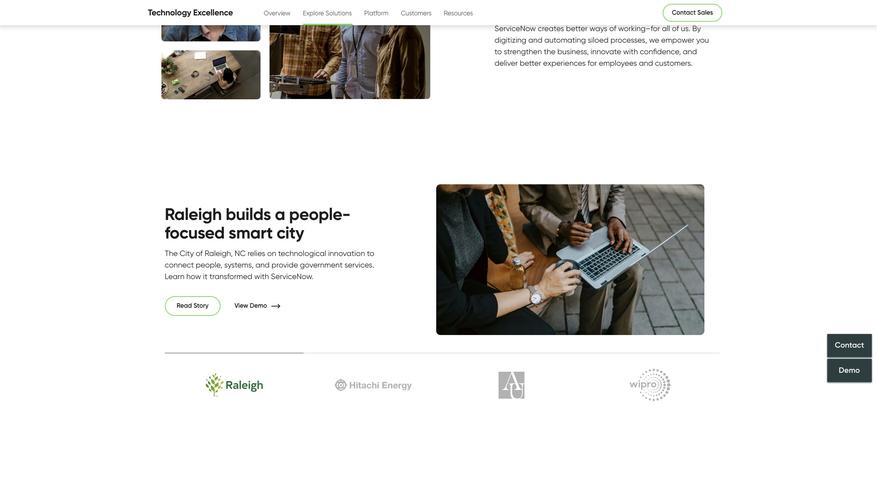Task type: locate. For each thing, give the bounding box(es) containing it.
read
[[177, 302, 192, 310]]

0 horizontal spatial of
[[196, 249, 203, 258]]

go to servicenow account image
[[717, 10, 726, 18]]

resources link
[[444, 1, 473, 24]]

experiences
[[543, 58, 586, 67]]

and
[[528, 35, 543, 44], [683, 47, 697, 56], [639, 58, 653, 67], [256, 260, 270, 270]]

sales
[[698, 9, 713, 16]]

0 horizontal spatial better
[[520, 58, 541, 67]]

and inside the city of raleigh, nc relies on technological innovation to connect people, systems, and provide government services. learn how it transformed with servicenow.
[[256, 260, 270, 270]]

1 horizontal spatial with
[[623, 47, 638, 56]]

with down "processes,"
[[623, 47, 638, 56]]

and down empower
[[683, 47, 697, 56]]

1 horizontal spatial better
[[566, 24, 588, 33]]

0 horizontal spatial contact
[[672, 9, 696, 16]]

1 horizontal spatial contact
[[835, 341, 865, 350]]

customers
[[401, 9, 432, 17]]

1 horizontal spatial demo
[[839, 366, 860, 375]]

smart
[[229, 222, 273, 243]]

demo link
[[828, 359, 872, 382]]

government
[[300, 260, 343, 270]]

to up deliver
[[495, 47, 502, 56]]

people-
[[289, 204, 351, 225]]

of
[[610, 24, 616, 33], [672, 24, 679, 33], [196, 249, 203, 258]]

city
[[277, 222, 304, 243]]

with inside the city of raleigh, nc relies on technological innovation to connect people, systems, and provide government services. learn how it transformed with servicenow.
[[254, 272, 269, 281]]

solutions
[[326, 9, 352, 17]]

0 horizontal spatial with
[[254, 272, 269, 281]]

and up strengthen
[[528, 35, 543, 44]]

wipro logo image
[[601, 361, 699, 410]]

provide
[[272, 260, 298, 270]]

demo
[[250, 302, 267, 310], [839, 366, 860, 375]]

innovate
[[591, 47, 622, 56]]

of right city
[[196, 249, 203, 258]]

1 vertical spatial to
[[367, 249, 374, 258]]

contact up demo link
[[835, 341, 865, 350]]

ways
[[590, 24, 608, 33]]

0 horizontal spatial to
[[367, 249, 374, 258]]

1 horizontal spatial to
[[495, 47, 502, 56]]

contact
[[672, 9, 696, 16], [835, 341, 865, 350]]

it
[[203, 272, 208, 281]]

demo down contact link on the right of page
[[839, 366, 860, 375]]

0 vertical spatial contact
[[672, 9, 696, 16]]

demo right view
[[250, 302, 267, 310]]

deliver
[[495, 58, 518, 67]]

better up 'automating'
[[566, 24, 588, 33]]

to up the services.
[[367, 249, 374, 258]]

us.
[[681, 24, 691, 33]]

explore solutions
[[303, 9, 352, 17]]

read story link
[[165, 296, 221, 316]]

builds
[[226, 204, 271, 225]]

and down relies
[[256, 260, 270, 270]]

with
[[623, 47, 638, 56], [254, 272, 269, 281]]

contact for contact sales
[[672, 9, 696, 16]]

1 vertical spatial contact
[[835, 341, 865, 350]]

contact sales
[[672, 9, 713, 16]]

contact up us.
[[672, 9, 696, 16]]

customers.
[[655, 58, 693, 67]]

for
[[588, 58, 597, 67]]

1 vertical spatial demo
[[839, 366, 860, 375]]

1 vertical spatial with
[[254, 272, 269, 281]]

with down relies
[[254, 272, 269, 281]]

excellence
[[193, 7, 233, 17]]

explore solutions link
[[303, 1, 352, 24]]

better down strengthen
[[520, 58, 541, 67]]

of right the all
[[672, 24, 679, 33]]

on
[[267, 249, 276, 258]]

raleigh builds a people- focused smart city
[[165, 204, 351, 243]]

to
[[495, 47, 502, 56], [367, 249, 374, 258]]

siloed
[[588, 35, 609, 44]]

0 vertical spatial to
[[495, 47, 502, 56]]

better
[[566, 24, 588, 33], [520, 58, 541, 67]]

0 vertical spatial demo
[[250, 302, 267, 310]]

of right ways
[[610, 24, 616, 33]]

raleigh logo image
[[185, 361, 283, 410]]

the city of raleigh, nc relies on technological innovation to connect people, systems, and provide government services. learn how it transformed with servicenow.
[[165, 249, 374, 281]]

empower
[[661, 35, 695, 44]]

processes,
[[611, 35, 647, 44]]

business,
[[558, 47, 589, 56]]

0 vertical spatial with
[[623, 47, 638, 56]]

customers link
[[401, 1, 432, 24]]

technology excellence
[[148, 7, 233, 17]]

0 horizontal spatial demo
[[250, 302, 267, 310]]



Task type: vqa. For each thing, say whether or not it's contained in the screenshot.
wipro logo
yes



Task type: describe. For each thing, give the bounding box(es) containing it.
servicenow.
[[271, 272, 313, 281]]

employees
[[599, 58, 637, 67]]

servicenow creates better ways of working–for all of us. by digitizing and automating siloed processes, we empower you to strengthen the business, innovate with confidence, and deliver better experiences for employees and customers.
[[495, 24, 709, 67]]

platform link
[[364, 1, 389, 24]]

2 horizontal spatial of
[[672, 24, 679, 33]]

creates
[[538, 24, 564, 33]]

overview link
[[264, 1, 291, 24]]

story
[[194, 302, 209, 310]]

servicenow
[[495, 24, 536, 33]]

to inside the city of raleigh, nc relies on technological innovation to connect people, systems, and provide government services. learn how it transformed with servicenow.
[[367, 249, 374, 258]]

services.
[[345, 260, 374, 270]]

to inside "servicenow creates better ways of working–for all of us. by digitizing and automating siloed processes, we empower you to strengthen the business, innovate with confidence, and deliver better experiences for employees and customers."
[[495, 47, 502, 56]]

systems,
[[224, 260, 254, 270]]

confidence,
[[640, 47, 681, 56]]

and down confidence,
[[639, 58, 653, 67]]

transformed
[[209, 272, 252, 281]]

raleigh,
[[205, 249, 233, 258]]

contact link
[[828, 334, 872, 358]]

raleigh
[[165, 204, 222, 225]]

contact for contact
[[835, 341, 865, 350]]

the
[[544, 47, 556, 56]]

view demo link
[[235, 302, 291, 310]]

nc
[[235, 249, 246, 258]]

the
[[165, 249, 178, 258]]

1 vertical spatial better
[[520, 58, 541, 67]]

0 vertical spatial better
[[566, 24, 588, 33]]

you
[[697, 35, 709, 44]]

digitizing
[[495, 35, 527, 44]]

strengthen
[[504, 47, 542, 56]]

learn
[[165, 272, 184, 281]]

a
[[275, 204, 285, 225]]

resources
[[444, 9, 473, 17]]

technology
[[148, 7, 191, 17]]

by
[[693, 24, 701, 33]]

view demo
[[235, 302, 269, 310]]

of inside the city of raleigh, nc relies on technological innovation to connect people, systems, and provide government services. learn how it transformed with servicenow.
[[196, 249, 203, 258]]

we
[[649, 35, 660, 44]]

hitachi logo image
[[324, 361, 422, 410]]

all
[[662, 24, 670, 33]]

explore
[[303, 9, 324, 17]]

innovation
[[328, 249, 365, 258]]

focused
[[165, 222, 225, 243]]

connect
[[165, 260, 194, 270]]

automating
[[545, 35, 586, 44]]

how
[[186, 272, 201, 281]]

contact sales link
[[663, 4, 722, 22]]

overview
[[264, 9, 291, 17]]

client raleigh image
[[436, 185, 705, 336]]

relies
[[248, 249, 265, 258]]

read story
[[177, 302, 209, 310]]

american university logo image
[[462, 361, 561, 410]]

working–for
[[618, 24, 660, 33]]

platform
[[364, 9, 389, 17]]

view
[[235, 302, 248, 310]]

technological
[[278, 249, 326, 258]]

with inside "servicenow creates better ways of working–for all of us. by digitizing and automating siloed processes, we empower you to strengthen the business, innovate with confidence, and deliver better experiences for employees and customers."
[[623, 47, 638, 56]]

1 horizontal spatial of
[[610, 24, 616, 33]]

city
[[180, 249, 194, 258]]

people,
[[196, 260, 222, 270]]



